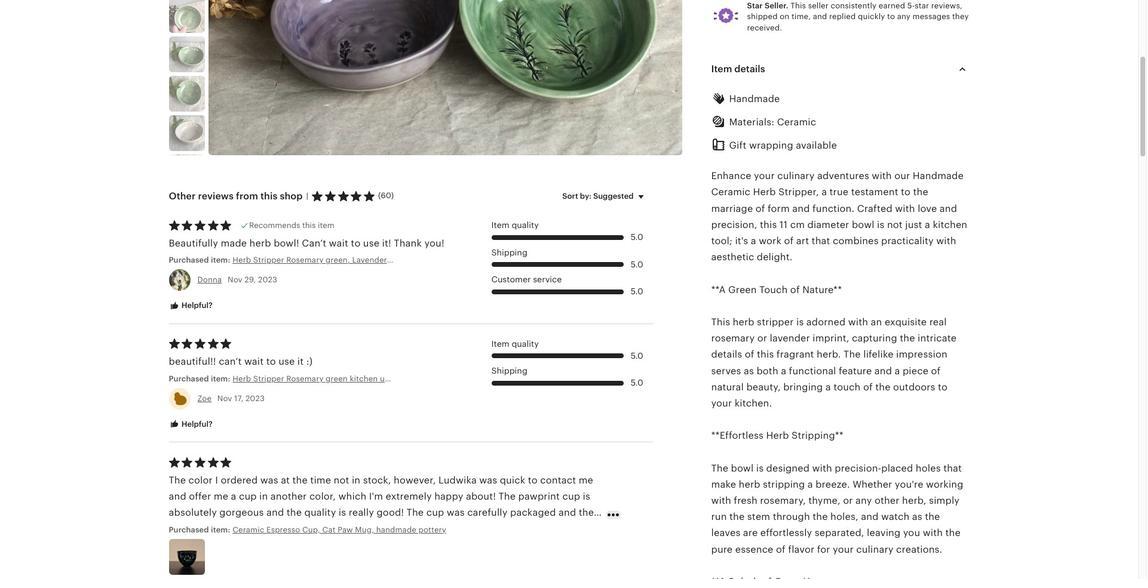 Task type: vqa. For each thing, say whether or not it's contained in the screenshot.
"BOWL" inside the The bowl is designed with precision-placed holes that make herb stripping a breeze. Whether you're working with fresh rosemary, thyme, or any other herb, simply run the stem through the holes, and watch as the leaves are effortlessly separated, leaving you with the pure essence of flavor for your culinary creations.
yes



Task type: describe. For each thing, give the bounding box(es) containing it.
quality for beautifully made herb bowl! can't wait to use it! thank you!
[[512, 221, 539, 230]]

service
[[533, 275, 562, 285]]

recommends this item
[[249, 221, 335, 230]]

function.
[[813, 203, 855, 214]]

with up testament
[[872, 171, 892, 182]]

just
[[906, 219, 923, 231]]

your inside the bowl is designed with precision-placed holes that make herb stripping a breeze. whether you're working with fresh rosemary, thyme, or any other herb, simply run the stem through the holes, and watch as the leaves are effortlessly separated, leaving you with the pure essence of flavor for your culinary creations.
[[833, 544, 854, 556]]

it!
[[382, 238, 391, 249]]

green
[[729, 284, 757, 296]]

beautiful!! can't wait to use it :)
[[169, 357, 313, 368]]

it
[[298, 357, 304, 368]]

touch
[[760, 284, 788, 296]]

crafted
[[858, 203, 893, 214]]

exquisite
[[885, 317, 927, 328]]

helpful? for beautiful!!
[[180, 420, 213, 429]]

practicality
[[882, 236, 934, 247]]

your inside enhance your culinary adventures with our handmade ceramic herb stripper, a true testament to the marriage of form and function. crafted with love and precision, this 11 cm diameter bowl is not just a kitchen tool; it's a work of art that combines practicality with aesthetic delight.
[[754, 171, 775, 182]]

(60)
[[378, 192, 394, 201]]

helpful? button for beautiful!! can't wait to use it :)
[[160, 414, 222, 436]]

working
[[926, 479, 964, 491]]

seller.
[[765, 1, 789, 10]]

leaving
[[867, 528, 901, 539]]

is inside this herb stripper is adorned with an exquisite real rosemary or lavender imprint, capturing the intricate details of this fragrant herb. the lifelike impression serves as both a functional feature and a piece of natural beauty, bringing a touch of the outdoors to your kitchen.
[[797, 317, 804, 328]]

mug,
[[355, 526, 374, 535]]

intricate
[[918, 333, 957, 344]]

fresh
[[734, 496, 758, 507]]

sort
[[563, 192, 578, 201]]

and inside the bowl is designed with precision-placed holes that make herb stripping a breeze. whether you're working with fresh rosemary, thyme, or any other herb, simply run the stem through the holes, and watch as the leaves are effortlessly separated, leaving you with the pure essence of flavor for your culinary creations.
[[862, 512, 879, 523]]

pottery
[[419, 526, 446, 535]]

and down stripper,
[[793, 203, 810, 214]]

impression
[[897, 349, 948, 361]]

this for time,
[[791, 1, 806, 10]]

|
[[306, 192, 308, 201]]

kitchen.
[[735, 398, 773, 409]]

simply
[[930, 496, 960, 507]]

lavender
[[770, 333, 810, 344]]

donna link
[[198, 276, 222, 285]]

beautiful!!
[[169, 357, 216, 368]]

a left true
[[822, 187, 827, 198]]

with up creations.
[[923, 528, 943, 539]]

of right piece
[[932, 366, 941, 377]]

capturing
[[852, 333, 898, 344]]

zoe link
[[198, 394, 212, 403]]

paw
[[338, 526, 353, 535]]

customer service
[[492, 275, 562, 285]]

herb stripper rosemary green lavender kitchen utensils purple image
[[169, 155, 205, 191]]

gift
[[730, 140, 747, 151]]

to inside this seller consistently earned 5-star reviews, shipped on time, and replied quickly to any messages they received.
[[888, 12, 895, 21]]

1 vertical spatial herb
[[767, 431, 789, 442]]

a left the touch
[[826, 382, 831, 393]]

cm
[[791, 219, 805, 231]]

serves
[[712, 366, 742, 377]]

not
[[888, 219, 903, 231]]

17,
[[234, 394, 243, 403]]

by:
[[580, 192, 592, 201]]

item quality for beautiful!! can't wait to use it :)
[[492, 339, 539, 349]]

reviews
[[198, 191, 234, 202]]

details inside dropdown button
[[735, 63, 765, 75]]

as inside this herb stripper is adorned with an exquisite real rosemary or lavender imprint, capturing the intricate details of this fragrant herb. the lifelike impression serves as both a functional feature and a piece of natural beauty, bringing a touch of the outdoors to your kitchen.
[[744, 366, 754, 377]]

item for beautiful!! can't wait to use it :)
[[492, 339, 510, 349]]

enhance your culinary adventures with our handmade ceramic herb stripper, a true testament to the marriage of form and function. crafted with love and precision, this 11 cm diameter bowl is not just a kitchen tool; it's a work of art that combines practicality with aesthetic delight.
[[712, 171, 968, 263]]

is inside enhance your culinary adventures with our handmade ceramic herb stripper, a true testament to the marriage of form and function. crafted with love and precision, this 11 cm diameter bowl is not just a kitchen tool; it's a work of art that combines practicality with aesthetic delight.
[[877, 219, 885, 231]]

creations.
[[897, 544, 943, 556]]

5 5.0 from the top
[[631, 378, 644, 388]]

2023 for herb
[[258, 276, 277, 285]]

to left it
[[266, 357, 276, 368]]

stripper
[[757, 317, 794, 328]]

this seller consistently earned 5-star reviews, shipped on time, and replied quickly to any messages they received.
[[747, 1, 969, 32]]

shipping for beautifully made herb bowl! can't wait to use it! thank you!
[[492, 248, 528, 258]]

run
[[712, 512, 727, 523]]

item: for can't
[[211, 375, 230, 384]]

other
[[169, 191, 196, 202]]

rosemary,
[[760, 496, 806, 507]]

item inside dropdown button
[[712, 63, 733, 75]]

**effortless
[[712, 431, 764, 442]]

a right it's
[[751, 236, 757, 247]]

**a green touch of nature**
[[712, 284, 842, 296]]

quickly
[[858, 12, 886, 21]]

effortlessly
[[761, 528, 813, 539]]

work
[[759, 236, 782, 247]]

true
[[830, 187, 849, 198]]

earned
[[879, 1, 906, 10]]

of left 'art'
[[784, 236, 794, 247]]

designed
[[767, 463, 810, 474]]

herb stripper rosemary green lavender kitchen utensils beige image
[[169, 115, 205, 151]]

11
[[780, 219, 788, 231]]

testament
[[852, 187, 899, 198]]

can't
[[302, 238, 326, 249]]

is inside the bowl is designed with precision-placed holes that make herb stripping a breeze. whether you're working with fresh rosemary, thyme, or any other herb, simply run the stem through the holes, and watch as the leaves are effortlessly separated, leaving you with the pure essence of flavor for your culinary creations.
[[757, 463, 764, 474]]

2023 for wait
[[246, 394, 265, 403]]

sort by: suggested
[[563, 192, 634, 201]]

this inside enhance your culinary adventures with our handmade ceramic herb stripper, a true testament to the marriage of form and function. crafted with love and precision, this 11 cm diameter bowl is not just a kitchen tool; it's a work of art that combines practicality with aesthetic delight.
[[760, 219, 777, 231]]

1 5.0 from the top
[[631, 233, 644, 242]]

that inside enhance your culinary adventures with our handmade ceramic herb stripper, a true testament to the marriage of form and function. crafted with love and precision, this 11 cm diameter bowl is not just a kitchen tool; it's a work of art that combines practicality with aesthetic delight.
[[812, 236, 831, 247]]

materials:
[[730, 116, 775, 128]]

kitchen
[[933, 219, 968, 231]]

or inside this herb stripper is adorned with an exquisite real rosemary or lavender imprint, capturing the intricate details of this fragrant herb. the lifelike impression serves as both a functional feature and a piece of natural beauty, bringing a touch of the outdoors to your kitchen.
[[758, 333, 768, 344]]

on
[[780, 12, 790, 21]]

and inside this seller consistently earned 5-star reviews, shipped on time, and replied quickly to any messages they received.
[[813, 12, 828, 21]]

nov for made
[[228, 276, 243, 285]]

you
[[904, 528, 921, 539]]

through
[[773, 512, 810, 523]]

the inside enhance your culinary adventures with our handmade ceramic herb stripper, a true testament to the marriage of form and function. crafted with love and precision, this 11 cm diameter bowl is not just a kitchen tool; it's a work of art that combines practicality with aesthetic delight.
[[914, 187, 929, 198]]

herb,
[[903, 496, 927, 507]]

3 item: from the top
[[211, 526, 230, 535]]

and up kitchen at the right
[[940, 203, 958, 214]]

with up just
[[896, 203, 916, 214]]

thyme,
[[809, 496, 841, 507]]

shipped
[[747, 12, 778, 21]]

reviews,
[[932, 1, 963, 10]]

of down feature
[[864, 382, 873, 393]]

it's
[[735, 236, 749, 247]]

quality for beautiful!! can't wait to use it :)
[[512, 339, 539, 349]]

purchased item: for beautifully
[[169, 256, 233, 265]]

purchased item: for beautiful!!
[[169, 375, 233, 384]]

lifelike
[[864, 349, 894, 361]]

1 horizontal spatial wait
[[329, 238, 348, 249]]

purchased for beautifully
[[169, 256, 209, 265]]

of left form on the right
[[756, 203, 766, 214]]

cat
[[322, 526, 336, 535]]

item for beautifully made herb bowl! can't wait to use it! thank you!
[[492, 221, 510, 230]]

your inside this herb stripper is adorned with an exquisite real rosemary or lavender imprint, capturing the intricate details of this fragrant herb. the lifelike impression serves as both a functional feature and a piece of natural beauty, bringing a touch of the outdoors to your kitchen.
[[712, 398, 732, 409]]

stem
[[748, 512, 771, 523]]

helpful? for beautifully
[[180, 301, 213, 310]]

beautifully made herb bowl! can't wait to use it! thank you!
[[169, 238, 445, 249]]

ceramic inside enhance your culinary adventures with our handmade ceramic herb stripper, a true testament to the marriage of form and function. crafted with love and precision, this 11 cm diameter bowl is not just a kitchen tool; it's a work of art that combines practicality with aesthetic delight.
[[712, 187, 751, 198]]

bowl inside the bowl is designed with precision-placed holes that make herb stripping a breeze. whether you're working with fresh rosemary, thyme, or any other herb, simply run the stem through the holes, and watch as the leaves are effortlessly separated, leaving you with the pure essence of flavor for your culinary creations.
[[731, 463, 754, 474]]

make
[[712, 479, 736, 491]]

enhance
[[712, 171, 752, 182]]

with up run
[[712, 496, 732, 507]]

any inside the bowl is designed with precision-placed holes that make herb stripping a breeze. whether you're working with fresh rosemary, thyme, or any other herb, simply run the stem through the holes, and watch as the leaves are effortlessly separated, leaving you with the pure essence of flavor for your culinary creations.
[[856, 496, 872, 507]]

shop
[[280, 191, 303, 202]]

seller
[[809, 1, 829, 10]]

herb stripper rosemary green lavender kitchen utensils image 6 image
[[169, 36, 205, 72]]

0 vertical spatial herb
[[250, 238, 271, 249]]

shipping for beautiful!! can't wait to use it :)
[[492, 367, 528, 376]]

form
[[768, 203, 790, 214]]

our
[[895, 171, 911, 182]]

both
[[757, 366, 779, 377]]



Task type: locate. For each thing, give the bounding box(es) containing it.
beautifully
[[169, 238, 218, 249]]

helpful? button for beautifully made herb bowl! can't wait to use it! thank you!
[[160, 295, 222, 317]]

precision,
[[712, 219, 758, 231]]

0 vertical spatial item
[[712, 63, 733, 75]]

or inside the bowl is designed with precision-placed holes that make herb stripping a breeze. whether you're working with fresh rosemary, thyme, or any other herb, simply run the stem through the holes, and watch as the leaves are effortlessly separated, leaving you with the pure essence of flavor for your culinary creations.
[[844, 496, 853, 507]]

tool;
[[712, 236, 733, 247]]

1 item quality from the top
[[492, 221, 539, 230]]

0 vertical spatial wait
[[329, 238, 348, 249]]

view details of this review photo by felicia image
[[169, 540, 205, 575]]

imprint,
[[813, 333, 850, 344]]

culinary down leaving
[[857, 544, 894, 556]]

0 vertical spatial is
[[877, 219, 885, 231]]

1 vertical spatial is
[[797, 317, 804, 328]]

1 vertical spatial herb
[[733, 317, 755, 328]]

1 vertical spatial bowl
[[731, 463, 754, 474]]

stripping**
[[792, 431, 844, 442]]

2 vertical spatial item:
[[211, 526, 230, 535]]

as down herb,
[[913, 512, 923, 523]]

0 horizontal spatial culinary
[[778, 171, 815, 182]]

placed
[[882, 463, 914, 474]]

3 5.0 from the top
[[631, 287, 644, 297]]

1 vertical spatial helpful? button
[[160, 414, 222, 436]]

0 vertical spatial as
[[744, 366, 754, 377]]

that inside the bowl is designed with precision-placed holes that make herb stripping a breeze. whether you're working with fresh rosemary, thyme, or any other herb, simply run the stem through the holes, and watch as the leaves are effortlessly separated, leaving you with the pure essence of flavor for your culinary creations.
[[944, 463, 962, 474]]

purchased
[[169, 256, 209, 265], [169, 375, 209, 384], [169, 526, 209, 535]]

ceramic up gift wrapping available
[[777, 116, 817, 128]]

ceramic left espresso at bottom
[[233, 526, 264, 535]]

wait down item
[[329, 238, 348, 249]]

1 purchased from the top
[[169, 256, 209, 265]]

2 vertical spatial purchased
[[169, 526, 209, 535]]

2 shipping from the top
[[492, 367, 528, 376]]

essence
[[736, 544, 774, 556]]

is left designed
[[757, 463, 764, 474]]

any down 5-
[[898, 12, 911, 21]]

1 vertical spatial the
[[712, 463, 729, 474]]

wait right can't
[[244, 357, 264, 368]]

nov for can't
[[217, 394, 232, 403]]

and up leaving
[[862, 512, 879, 523]]

purchased up view details of this review photo by felicia at the left bottom of the page
[[169, 526, 209, 535]]

1 horizontal spatial this
[[791, 1, 806, 10]]

any down whether
[[856, 496, 872, 507]]

bowl up make
[[731, 463, 754, 474]]

touch
[[834, 382, 861, 393]]

1 vertical spatial nov
[[217, 394, 232, 403]]

1 horizontal spatial culinary
[[857, 544, 894, 556]]

2023 right '29,'
[[258, 276, 277, 285]]

quality
[[512, 221, 539, 230], [512, 339, 539, 349]]

herb inside enhance your culinary adventures with our handmade ceramic herb stripper, a true testament to the marriage of form and function. crafted with love and precision, this 11 cm diameter bowl is not just a kitchen tool; it's a work of art that combines practicality with aesthetic delight.
[[753, 187, 776, 198]]

1 item: from the top
[[211, 256, 230, 265]]

1 vertical spatial wait
[[244, 357, 264, 368]]

to inside this herb stripper is adorned with an exquisite real rosemary or lavender imprint, capturing the intricate details of this fragrant herb. the lifelike impression serves as both a functional feature and a piece of natural beauty, bringing a touch of the outdoors to your kitchen.
[[938, 382, 948, 393]]

consistently
[[831, 1, 877, 10]]

to down our
[[901, 187, 911, 198]]

and inside this herb stripper is adorned with an exquisite real rosemary or lavender imprint, capturing the intricate details of this fragrant herb. the lifelike impression serves as both a functional feature and a piece of natural beauty, bringing a touch of the outdoors to your kitchen.
[[875, 366, 892, 377]]

cup,
[[302, 526, 320, 535]]

0 vertical spatial purchased
[[169, 256, 209, 265]]

this inside this seller consistently earned 5-star reviews, shipped on time, and replied quickly to any messages they received.
[[791, 1, 806, 10]]

0 vertical spatial your
[[754, 171, 775, 182]]

are
[[743, 528, 758, 539]]

and
[[813, 12, 828, 21], [793, 203, 810, 214], [940, 203, 958, 214], [875, 366, 892, 377], [862, 512, 879, 523]]

replied
[[830, 12, 856, 21]]

1 horizontal spatial your
[[754, 171, 775, 182]]

1 vertical spatial culinary
[[857, 544, 894, 556]]

details up serves
[[712, 349, 743, 361]]

this
[[261, 191, 278, 202], [760, 219, 777, 231], [302, 221, 316, 230], [757, 349, 774, 361]]

0 vertical spatial quality
[[512, 221, 539, 230]]

1 shipping from the top
[[492, 248, 528, 258]]

this right from
[[261, 191, 278, 202]]

this up time,
[[791, 1, 806, 10]]

2 purchased from the top
[[169, 375, 209, 384]]

2 item: from the top
[[211, 375, 230, 384]]

handmade up the love on the top right
[[913, 171, 964, 182]]

purchased item: ceramic espresso cup, cat paw mug, handmade pottery
[[169, 526, 446, 535]]

2 item quality from the top
[[492, 339, 539, 349]]

use left it
[[279, 357, 295, 368]]

0 vertical spatial or
[[758, 333, 768, 344]]

or down the stripper
[[758, 333, 768, 344]]

1 vertical spatial your
[[712, 398, 732, 409]]

to inside enhance your culinary adventures with our handmade ceramic herb stripper, a true testament to the marriage of form and function. crafted with love and precision, this 11 cm diameter bowl is not just a kitchen tool; it's a work of art that combines practicality with aesthetic delight.
[[901, 187, 911, 198]]

0 vertical spatial handmade
[[730, 93, 780, 104]]

0 vertical spatial helpful? button
[[160, 295, 222, 317]]

natural
[[712, 382, 744, 393]]

2 vertical spatial item
[[492, 339, 510, 349]]

1 vertical spatial 2023
[[246, 394, 265, 403]]

0 horizontal spatial handmade
[[730, 93, 780, 104]]

of right touch
[[791, 284, 800, 296]]

item quality for beautifully made herb bowl! can't wait to use it! thank you!
[[492, 221, 539, 230]]

handmade
[[376, 526, 417, 535]]

that up working
[[944, 463, 962, 474]]

1 vertical spatial helpful?
[[180, 420, 213, 429]]

nature**
[[803, 284, 842, 296]]

0 horizontal spatial use
[[279, 357, 295, 368]]

0 vertical spatial 2023
[[258, 276, 277, 285]]

1 vertical spatial or
[[844, 496, 853, 507]]

a inside the bowl is designed with precision-placed holes that make herb stripping a breeze. whether you're working with fresh rosemary, thyme, or any other herb, simply run the stem through the holes, and watch as the leaves are effortlessly separated, leaving you with the pure essence of flavor for your culinary creations.
[[808, 479, 813, 491]]

your down wrapping
[[754, 171, 775, 182]]

use left it!
[[363, 238, 380, 249]]

this up both
[[757, 349, 774, 361]]

2 vertical spatial ceramic
[[233, 526, 264, 535]]

ceramic
[[777, 116, 817, 128], [712, 187, 751, 198], [233, 526, 264, 535]]

the bowl is designed with precision-placed holes that make herb stripping a breeze. whether you're working with fresh rosemary, thyme, or any other herb, simply run the stem through the holes, and watch as the leaves are effortlessly separated, leaving you with the pure essence of flavor for your culinary creations.
[[712, 463, 964, 556]]

0 vertical spatial nov
[[228, 276, 243, 285]]

is left 'not'
[[877, 219, 885, 231]]

1 horizontal spatial use
[[363, 238, 380, 249]]

0 vertical spatial the
[[844, 349, 861, 361]]

1 helpful? from the top
[[180, 301, 213, 310]]

1 vertical spatial any
[[856, 496, 872, 507]]

0 vertical spatial culinary
[[778, 171, 815, 182]]

handmade
[[730, 93, 780, 104], [913, 171, 964, 182]]

gift wrapping available
[[730, 140, 837, 151]]

of down rosemary
[[745, 349, 755, 361]]

this inside this herb stripper is adorned with an exquisite real rosemary or lavender imprint, capturing the intricate details of this fragrant herb. the lifelike impression serves as both a functional feature and a piece of natural beauty, bringing a touch of the outdoors to your kitchen.
[[712, 317, 731, 328]]

purchased down the beautifully
[[169, 256, 209, 265]]

the inside the bowl is designed with precision-placed holes that make herb stripping a breeze. whether you're working with fresh rosemary, thyme, or any other herb, simply run the stem through the holes, and watch as the leaves are effortlessly separated, leaving you with the pure essence of flavor for your culinary creations.
[[712, 463, 729, 474]]

a right just
[[925, 219, 931, 231]]

bowl inside enhance your culinary adventures with our handmade ceramic herb stripper, a true testament to the marriage of form and function. crafted with love and precision, this 11 cm diameter bowl is not just a kitchen tool; it's a work of art that combines practicality with aesthetic delight.
[[852, 219, 875, 231]]

herb inside the bowl is designed with precision-placed holes that make herb stripping a breeze. whether you're working with fresh rosemary, thyme, or any other herb, simply run the stem through the holes, and watch as the leaves are effortlessly separated, leaving you with the pure essence of flavor for your culinary creations.
[[739, 479, 761, 491]]

your down the "separated,"
[[833, 544, 854, 556]]

0 horizontal spatial your
[[712, 398, 732, 409]]

you!
[[425, 238, 445, 249]]

herb up designed
[[767, 431, 789, 442]]

love
[[918, 203, 938, 214]]

0 horizontal spatial any
[[856, 496, 872, 507]]

2023
[[258, 276, 277, 285], [246, 394, 265, 403]]

outdoors
[[894, 382, 936, 393]]

culinary up stripper,
[[778, 171, 815, 182]]

2 vertical spatial herb
[[739, 479, 761, 491]]

1 horizontal spatial that
[[944, 463, 962, 474]]

purchased down beautiful!!
[[169, 375, 209, 384]]

1 purchased item: from the top
[[169, 256, 233, 265]]

1 vertical spatial ceramic
[[712, 187, 751, 198]]

this
[[791, 1, 806, 10], [712, 317, 731, 328]]

herb inside this herb stripper is adorned with an exquisite real rosemary or lavender imprint, capturing the intricate details of this fragrant herb. the lifelike impression serves as both a functional feature and a piece of natural beauty, bringing a touch of the outdoors to your kitchen.
[[733, 317, 755, 328]]

helpful? button down donna link
[[160, 295, 222, 317]]

1 vertical spatial as
[[913, 512, 923, 523]]

1 vertical spatial use
[[279, 357, 295, 368]]

with inside this herb stripper is adorned with an exquisite real rosemary or lavender imprint, capturing the intricate details of this fragrant herb. the lifelike impression serves as both a functional feature and a piece of natural beauty, bringing a touch of the outdoors to your kitchen.
[[849, 317, 869, 328]]

breeze.
[[816, 479, 850, 491]]

1 horizontal spatial bowl
[[852, 219, 875, 231]]

espresso
[[267, 526, 300, 535]]

2 vertical spatial is
[[757, 463, 764, 474]]

is up lavender
[[797, 317, 804, 328]]

piece
[[903, 366, 929, 377]]

1 vertical spatial this
[[712, 317, 731, 328]]

1 helpful? button from the top
[[160, 295, 222, 317]]

bowl up combines
[[852, 219, 875, 231]]

0 vertical spatial any
[[898, 12, 911, 21]]

0 horizontal spatial is
[[757, 463, 764, 474]]

with left an
[[849, 317, 869, 328]]

herb up fresh
[[739, 479, 761, 491]]

0 horizontal spatial wait
[[244, 357, 264, 368]]

purchased item:
[[169, 256, 233, 265], [169, 375, 233, 384]]

donna
[[198, 276, 222, 285]]

1 horizontal spatial is
[[797, 317, 804, 328]]

flavor
[[789, 544, 815, 556]]

zoe nov 17, 2023
[[198, 394, 265, 403]]

with
[[872, 171, 892, 182], [896, 203, 916, 214], [937, 236, 957, 247], [849, 317, 869, 328], [813, 463, 833, 474], [712, 496, 732, 507], [923, 528, 943, 539]]

herb down "recommends"
[[250, 238, 271, 249]]

and down seller
[[813, 12, 828, 21]]

1 vertical spatial handmade
[[913, 171, 964, 182]]

this inside this herb stripper is adorned with an exquisite real rosemary or lavender imprint, capturing the intricate details of this fragrant herb. the lifelike impression serves as both a functional feature and a piece of natural beauty, bringing a touch of the outdoors to your kitchen.
[[757, 349, 774, 361]]

for
[[818, 544, 831, 556]]

item: for made
[[211, 256, 230, 265]]

2023 right 17,
[[246, 394, 265, 403]]

1 horizontal spatial as
[[913, 512, 923, 523]]

watch
[[882, 512, 910, 523]]

2 5.0 from the top
[[631, 260, 644, 269]]

2 helpful? button from the top
[[160, 414, 222, 436]]

ceramic down 'enhance'
[[712, 187, 751, 198]]

holes,
[[831, 512, 859, 523]]

details inside this herb stripper is adorned with an exquisite real rosemary or lavender imprint, capturing the intricate details of this fragrant herb. the lifelike impression serves as both a functional feature and a piece of natural beauty, bringing a touch of the outdoors to your kitchen.
[[712, 349, 743, 361]]

2 quality from the top
[[512, 339, 539, 349]]

culinary inside enhance your culinary adventures with our handmade ceramic herb stripper, a true testament to the marriage of form and function. crafted with love and precision, this 11 cm diameter bowl is not just a kitchen tool; it's a work of art that combines practicality with aesthetic delight.
[[778, 171, 815, 182]]

0 vertical spatial item quality
[[492, 221, 539, 230]]

0 vertical spatial ceramic
[[777, 116, 817, 128]]

0 vertical spatial bowl
[[852, 219, 875, 231]]

feature
[[839, 366, 872, 377]]

0 vertical spatial item:
[[211, 256, 230, 265]]

beauty,
[[747, 382, 781, 393]]

handmade inside enhance your culinary adventures with our handmade ceramic herb stripper, a true testament to the marriage of form and function. crafted with love and precision, this 11 cm diameter bowl is not just a kitchen tool; it's a work of art that combines practicality with aesthetic delight.
[[913, 171, 964, 182]]

recommends
[[249, 221, 300, 230]]

of down 'effortlessly'
[[776, 544, 786, 556]]

1 vertical spatial item:
[[211, 375, 230, 384]]

helpful? down donna link
[[180, 301, 213, 310]]

0 horizontal spatial that
[[812, 236, 831, 247]]

1 horizontal spatial ceramic
[[712, 187, 751, 198]]

culinary
[[778, 171, 815, 182], [857, 544, 894, 556]]

purchased item: down beautiful!!
[[169, 375, 233, 384]]

herb
[[250, 238, 271, 249], [733, 317, 755, 328], [739, 479, 761, 491]]

0 horizontal spatial bowl
[[731, 463, 754, 474]]

this for rosemary
[[712, 317, 731, 328]]

ceramic espresso cup, cat paw mug, handmade pottery link
[[233, 525, 475, 536]]

herb stripper rosemary green lavender kitchen utensils image 5 image
[[169, 0, 205, 33]]

:)
[[306, 357, 313, 368]]

a up thyme,
[[808, 479, 813, 491]]

1 vertical spatial quality
[[512, 339, 539, 349]]

purchased item: down the beautifully
[[169, 256, 233, 265]]

2 horizontal spatial ceramic
[[777, 116, 817, 128]]

1 vertical spatial item quality
[[492, 339, 539, 349]]

3 purchased from the top
[[169, 526, 209, 535]]

as left both
[[744, 366, 754, 377]]

real
[[930, 317, 947, 328]]

helpful? button down the zoe link
[[160, 414, 222, 436]]

0 horizontal spatial this
[[712, 317, 731, 328]]

0 horizontal spatial the
[[712, 463, 729, 474]]

that
[[812, 236, 831, 247], [944, 463, 962, 474]]

1 vertical spatial that
[[944, 463, 962, 474]]

handmade up materials:
[[730, 93, 780, 104]]

the up feature
[[844, 349, 861, 361]]

available
[[796, 140, 837, 151]]

a right both
[[781, 366, 787, 377]]

1 vertical spatial item
[[492, 221, 510, 230]]

nov left 17,
[[217, 394, 232, 403]]

2 vertical spatial your
[[833, 544, 854, 556]]

made
[[221, 238, 247, 249]]

a left piece
[[895, 366, 901, 377]]

1 vertical spatial purchased
[[169, 375, 209, 384]]

0 horizontal spatial ceramic
[[233, 526, 264, 535]]

0 vertical spatial herb
[[753, 187, 776, 198]]

your
[[754, 171, 775, 182], [712, 398, 732, 409], [833, 544, 854, 556]]

2 horizontal spatial your
[[833, 544, 854, 556]]

2 helpful? from the top
[[180, 420, 213, 429]]

0 vertical spatial use
[[363, 238, 380, 249]]

1 horizontal spatial handmade
[[913, 171, 964, 182]]

1 vertical spatial details
[[712, 349, 743, 361]]

1 vertical spatial purchased item:
[[169, 375, 233, 384]]

bowl
[[852, 219, 875, 231], [731, 463, 754, 474]]

herb stripper rosemary green lavender kitchen utensils green image
[[169, 76, 205, 112]]

or up holes,
[[844, 496, 853, 507]]

0 horizontal spatial as
[[744, 366, 754, 377]]

this herb stripper is adorned with an exquisite real rosemary or lavender imprint, capturing the intricate details of this fragrant herb. the lifelike impression serves as both a functional feature and a piece of natural beauty, bringing a touch of the outdoors to your kitchen.
[[712, 317, 957, 409]]

5.0
[[631, 233, 644, 242], [631, 260, 644, 269], [631, 287, 644, 297], [631, 351, 644, 361], [631, 378, 644, 388]]

customer
[[492, 275, 531, 285]]

1 vertical spatial shipping
[[492, 367, 528, 376]]

2 horizontal spatial is
[[877, 219, 885, 231]]

the inside this herb stripper is adorned with an exquisite real rosemary or lavender imprint, capturing the intricate details of this fragrant herb. the lifelike impression serves as both a functional feature and a piece of natural beauty, bringing a touch of the outdoors to your kitchen.
[[844, 349, 861, 361]]

1 horizontal spatial any
[[898, 12, 911, 21]]

0 horizontal spatial or
[[758, 333, 768, 344]]

this up rosemary
[[712, 317, 731, 328]]

with down kitchen at the right
[[937, 236, 957, 247]]

bowl!
[[274, 238, 299, 249]]

other reviews from this shop |
[[169, 191, 308, 202]]

**effortless herb stripping**
[[712, 431, 844, 442]]

helpful? down the zoe link
[[180, 420, 213, 429]]

of inside the bowl is designed with precision-placed holes that make herb stripping a breeze. whether you're working with fresh rosemary, thyme, or any other herb, simply run the stem through the holes, and watch as the leaves are effortlessly separated, leaving you with the pure essence of flavor for your culinary creations.
[[776, 544, 786, 556]]

donna nov 29, 2023
[[198, 276, 277, 285]]

0 vertical spatial that
[[812, 236, 831, 247]]

as inside the bowl is designed with precision-placed holes that make herb stripping a breeze. whether you're working with fresh rosemary, thyme, or any other herb, simply run the stem through the holes, and watch as the leaves are effortlessly separated, leaving you with the pure essence of flavor for your culinary creations.
[[913, 512, 923, 523]]

1 quality from the top
[[512, 221, 539, 230]]

thank
[[394, 238, 422, 249]]

that down diameter
[[812, 236, 831, 247]]

helpful? button
[[160, 295, 222, 317], [160, 414, 222, 436]]

art
[[797, 236, 809, 247]]

herb up form on the right
[[753, 187, 776, 198]]

1 horizontal spatial or
[[844, 496, 853, 507]]

4 5.0 from the top
[[631, 351, 644, 361]]

to left it!
[[351, 238, 361, 249]]

combines
[[833, 236, 879, 247]]

herb up rosemary
[[733, 317, 755, 328]]

with up the breeze.
[[813, 463, 833, 474]]

0 vertical spatial this
[[791, 1, 806, 10]]

holes
[[916, 463, 941, 474]]

and down lifelike
[[875, 366, 892, 377]]

marriage
[[712, 203, 753, 214]]

0 vertical spatial shipping
[[492, 248, 528, 258]]

culinary inside the bowl is designed with precision-placed holes that make herb stripping a breeze. whether you're working with fresh rosemary, thyme, or any other herb, simply run the stem through the holes, and watch as the leaves are effortlessly separated, leaving you with the pure essence of flavor for your culinary creations.
[[857, 544, 894, 556]]

0 vertical spatial helpful?
[[180, 301, 213, 310]]

nov
[[228, 276, 243, 285], [217, 394, 232, 403]]

to right outdoors
[[938, 382, 948, 393]]

2 purchased item: from the top
[[169, 375, 233, 384]]

0 vertical spatial purchased item:
[[169, 256, 233, 265]]

suggested
[[594, 192, 634, 201]]

item quality
[[492, 221, 539, 230], [492, 339, 539, 349]]

1 horizontal spatial the
[[844, 349, 861, 361]]

the up make
[[712, 463, 729, 474]]

this left item
[[302, 221, 316, 230]]

delight.
[[757, 252, 793, 263]]

a
[[822, 187, 827, 198], [925, 219, 931, 231], [751, 236, 757, 247], [781, 366, 787, 377], [895, 366, 901, 377], [826, 382, 831, 393], [808, 479, 813, 491]]

item
[[712, 63, 733, 75], [492, 221, 510, 230], [492, 339, 510, 349]]

details down the 'received.'
[[735, 63, 765, 75]]

nov left '29,'
[[228, 276, 243, 285]]

0 vertical spatial details
[[735, 63, 765, 75]]

shipping
[[492, 248, 528, 258], [492, 367, 528, 376]]

any inside this seller consistently earned 5-star reviews, shipped on time, and replied quickly to any messages they received.
[[898, 12, 911, 21]]

5-
[[908, 1, 915, 10]]

purchased for beautiful!!
[[169, 375, 209, 384]]

your down natural
[[712, 398, 732, 409]]

this left '11'
[[760, 219, 777, 231]]

to down earned
[[888, 12, 895, 21]]



